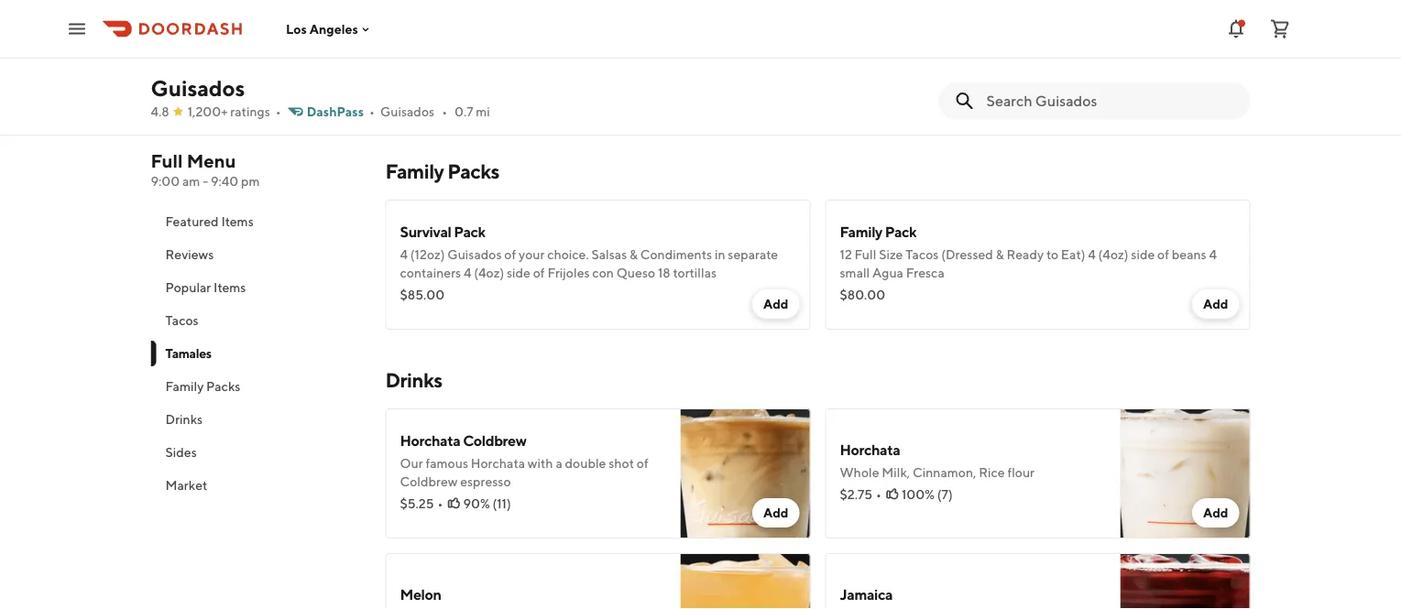Task type: locate. For each thing, give the bounding box(es) containing it.
• right $5.25
[[438, 497, 443, 512]]

0 vertical spatial items
[[221, 214, 254, 229]]

1 vertical spatial items
[[214, 280, 246, 295]]

side left beans on the right of page
[[1131, 247, 1155, 263]]

0 vertical spatial guisados
[[151, 75, 245, 101]]

family packs down tamales at bottom
[[165, 379, 240, 394]]

guisados • 0.7 mi
[[380, 104, 490, 119]]

family inside button
[[165, 379, 204, 394]]

$2.75 •
[[840, 487, 881, 503]]

0 horizontal spatial drinks
[[165, 412, 203, 427]]

drinks
[[385, 369, 442, 393], [165, 412, 203, 427]]

items for popular items
[[214, 280, 246, 295]]

4
[[400, 247, 408, 263], [1088, 247, 1096, 263], [1209, 247, 1217, 263], [464, 266, 471, 281]]

small
[[840, 266, 870, 281]]

containers
[[400, 266, 461, 281]]

tortillas
[[673, 266, 717, 281]]

jamaica
[[840, 586, 893, 604]]

sweet corn
[[400, 48, 468, 63]]

(4oz) right containers
[[474, 266, 504, 281]]

full right the 12
[[855, 247, 876, 263]]

items up "reviews" button
[[221, 214, 254, 229]]

0 horizontal spatial pack
[[454, 224, 485, 241]]

1 & from the left
[[630, 247, 638, 263]]

0 vertical spatial packs
[[447, 160, 499, 184]]

items
[[221, 214, 254, 229], [214, 280, 246, 295]]

featured items button
[[151, 205, 363, 238]]

guisados
[[151, 75, 245, 101], [380, 104, 434, 119], [447, 247, 502, 263]]

full up "9:00" at the left of the page
[[151, 150, 183, 172]]

0 vertical spatial family
[[385, 160, 444, 184]]

0 horizontal spatial family
[[165, 379, 204, 394]]

0 vertical spatial family packs
[[385, 160, 499, 184]]

full
[[151, 150, 183, 172], [855, 247, 876, 263]]

0 horizontal spatial tacos
[[165, 313, 198, 328]]

packs down 0.7
[[447, 160, 499, 184]]

con
[[592, 266, 614, 281]]

1 vertical spatial side
[[507, 266, 531, 281]]

coldbrew up $5.25 •
[[400, 475, 458, 490]]

2 horizontal spatial family
[[840, 224, 882, 241]]

items inside button
[[221, 214, 254, 229]]

horchata for whole
[[840, 442, 900, 459]]

• for dashpass •
[[369, 104, 375, 119]]

$80.00
[[840, 288, 885, 303]]

1 pack from the left
[[454, 224, 485, 241]]

0 vertical spatial full
[[151, 150, 183, 172]]

items inside button
[[214, 280, 246, 295]]

1 vertical spatial family packs
[[165, 379, 240, 394]]

guisados right (12oz) at the left top of page
[[447, 247, 502, 263]]

dashpass
[[307, 104, 364, 119]]

1 horizontal spatial (4oz)
[[1098, 247, 1128, 263]]

2 pack from the left
[[885, 224, 917, 241]]

family inside family pack 12 full size tacos (dressed & ready to eat) 4 (4oz) side of beans 4 small agua fresca $80.00 add
[[840, 224, 882, 241]]

1 horizontal spatial drinks
[[385, 369, 442, 393]]

drinks inside button
[[165, 412, 203, 427]]

90% (11)
[[463, 497, 511, 512]]

family up the 12
[[840, 224, 882, 241]]

1 vertical spatial family
[[840, 224, 882, 241]]

packs
[[447, 160, 499, 184], [206, 379, 240, 394]]

drinks up our
[[385, 369, 442, 393]]

guisados for guisados
[[151, 75, 245, 101]]

• right $2.75
[[876, 487, 881, 503]]

reviews
[[165, 247, 214, 262]]

of left beans on the right of page
[[1157, 247, 1169, 263]]

0 vertical spatial tacos
[[906, 247, 939, 263]]

family
[[385, 160, 444, 184], [840, 224, 882, 241], [165, 379, 204, 394]]

horchata inside horchata whole milk, cinnamon, rice flour
[[840, 442, 900, 459]]

1 horizontal spatial horchata
[[471, 456, 525, 471]]

1 vertical spatial guisados
[[380, 104, 434, 119]]

horchata coldbrew image
[[680, 409, 810, 539]]

(11)
[[492, 497, 511, 512]]

2 horizontal spatial guisados
[[447, 247, 502, 263]]

add down beans on the right of page
[[1203, 297, 1228, 312]]

1 horizontal spatial pack
[[885, 224, 917, 241]]

0 horizontal spatial guisados
[[151, 75, 245, 101]]

coldbrew up espresso on the bottom
[[463, 433, 527, 450]]

$85.00
[[400, 288, 444, 303]]

market
[[165, 478, 207, 493]]

pack inside survival pack 4 (12oz) guisados of your choice. salsas & condiments in separate containers 4 (4oz) side of frijoles con queso 18 tortillas $85.00 add
[[454, 224, 485, 241]]

add button down beans on the right of page
[[1192, 290, 1239, 319]]

0 horizontal spatial packs
[[206, 379, 240, 394]]

90%
[[463, 497, 490, 512]]

&
[[630, 247, 638, 263], [996, 247, 1004, 263]]

flour
[[1007, 465, 1035, 481]]

pack for family pack
[[885, 224, 917, 241]]

1 horizontal spatial &
[[996, 247, 1004, 263]]

• right 'dashpass'
[[369, 104, 375, 119]]

1 vertical spatial packs
[[206, 379, 240, 394]]

pm
[[241, 174, 260, 189]]

ready
[[1007, 247, 1044, 263]]

items right the popular
[[214, 280, 246, 295]]

our
[[400, 456, 423, 471]]

& up queso
[[630, 247, 638, 263]]

family packs
[[385, 160, 499, 184], [165, 379, 240, 394]]

of
[[504, 247, 516, 263], [1157, 247, 1169, 263], [533, 266, 545, 281], [637, 456, 648, 471]]

tacos up fresca
[[906, 247, 939, 263]]

0 vertical spatial (4oz)
[[1098, 247, 1128, 263]]

add button down separate
[[752, 290, 799, 319]]

of right 'shot'
[[637, 456, 648, 471]]

add
[[763, 297, 788, 312], [1203, 297, 1228, 312], [763, 506, 788, 521], [1203, 506, 1228, 521]]

drinks up sides
[[165, 412, 203, 427]]

• for $2.75 •
[[876, 487, 881, 503]]

$5.25 •
[[400, 497, 443, 512]]

of inside family pack 12 full size tacos (dressed & ready to eat) 4 (4oz) side of beans 4 small agua fresca $80.00 add
[[1157, 247, 1169, 263]]

open menu image
[[66, 18, 88, 40]]

add button
[[752, 290, 799, 319], [1192, 290, 1239, 319], [752, 499, 799, 528], [1192, 499, 1239, 528]]

horchata image
[[1120, 409, 1250, 539]]

family down tamales at bottom
[[165, 379, 204, 394]]

2 horizontal spatial horchata
[[840, 442, 900, 459]]

side
[[1131, 247, 1155, 263], [507, 266, 531, 281]]

horchata for coldbrew
[[400, 433, 460, 450]]

1 vertical spatial coldbrew
[[400, 475, 458, 490]]

condiments
[[640, 247, 712, 263]]

pack up size
[[885, 224, 917, 241]]

milk,
[[882, 465, 910, 481]]

•
[[276, 104, 281, 119], [369, 104, 375, 119], [442, 104, 447, 119], [876, 487, 881, 503], [438, 497, 443, 512]]

1 horizontal spatial coldbrew
[[463, 433, 527, 450]]

1 vertical spatial (4oz)
[[474, 266, 504, 281]]

tacos down the popular
[[165, 313, 198, 328]]

0 vertical spatial side
[[1131, 247, 1155, 263]]

add down separate
[[763, 297, 788, 312]]

pack for survival pack
[[454, 224, 485, 241]]

& left ready at top right
[[996, 247, 1004, 263]]

horchata up espresso on the bottom
[[471, 456, 525, 471]]

-
[[203, 174, 208, 189]]

1 horizontal spatial family
[[385, 160, 444, 184]]

horchata
[[400, 433, 460, 450], [840, 442, 900, 459], [471, 456, 525, 471]]

(4oz) right eat)
[[1098, 247, 1128, 263]]

side down your
[[507, 266, 531, 281]]

0 horizontal spatial &
[[630, 247, 638, 263]]

espresso
[[460, 475, 511, 490]]

1 vertical spatial drinks
[[165, 412, 203, 427]]

(4oz) inside survival pack 4 (12oz) guisados of your choice. salsas & condiments in separate containers 4 (4oz) side of frijoles con queso 18 tortillas $85.00 add
[[474, 266, 504, 281]]

1 vertical spatial full
[[855, 247, 876, 263]]

popular
[[165, 280, 211, 295]]

2 vertical spatial family
[[165, 379, 204, 394]]

guisados left 0.7
[[380, 104, 434, 119]]

popular items button
[[151, 271, 363, 304]]

(dressed
[[941, 247, 993, 263]]

pack
[[454, 224, 485, 241], [885, 224, 917, 241]]

2 & from the left
[[996, 247, 1004, 263]]

pack right survival
[[454, 224, 485, 241]]

beans
[[1172, 247, 1207, 263]]

horchata up whole
[[840, 442, 900, 459]]

• left 0.7
[[442, 104, 447, 119]]

tacos
[[906, 247, 939, 263], [165, 313, 198, 328]]

1 horizontal spatial side
[[1131, 247, 1155, 263]]

1 horizontal spatial packs
[[447, 160, 499, 184]]

9:00
[[151, 174, 180, 189]]

guisados up 1,200+ on the left of page
[[151, 75, 245, 101]]

packs up drinks button
[[206, 379, 240, 394]]

survival pack 4 (12oz) guisados of your choice. salsas & condiments in separate containers 4 (4oz) side of frijoles con queso 18 tortillas $85.00 add
[[400, 224, 788, 312]]

4.8
[[151, 104, 169, 119]]

0 vertical spatial drinks
[[385, 369, 442, 393]]

0 horizontal spatial side
[[507, 266, 531, 281]]

0 horizontal spatial horchata
[[400, 433, 460, 450]]

ratings
[[230, 104, 270, 119]]

melon image
[[680, 554, 810, 609]]

horchata up famous
[[400, 433, 460, 450]]

double
[[565, 456, 606, 471]]

1 horizontal spatial guisados
[[380, 104, 434, 119]]

queso
[[616, 266, 655, 281]]

featured
[[165, 214, 219, 229]]

0 horizontal spatial family packs
[[165, 379, 240, 394]]

family packs down guisados • 0.7 mi
[[385, 160, 499, 184]]

(12oz)
[[410, 247, 445, 263]]

1 horizontal spatial full
[[855, 247, 876, 263]]

family up survival
[[385, 160, 444, 184]]

• for guisados • 0.7 mi
[[442, 104, 447, 119]]

0 horizontal spatial full
[[151, 150, 183, 172]]

full menu 9:00 am - 9:40 pm
[[151, 150, 260, 189]]

pack inside family pack 12 full size tacos (dressed & ready to eat) 4 (4oz) side of beans 4 small agua fresca $80.00 add
[[885, 224, 917, 241]]

size
[[879, 247, 903, 263]]

2 vertical spatial guisados
[[447, 247, 502, 263]]

1 vertical spatial tacos
[[165, 313, 198, 328]]

frijoles
[[547, 266, 590, 281]]

sides button
[[151, 436, 363, 469]]

0 horizontal spatial coldbrew
[[400, 475, 458, 490]]

1 horizontal spatial tacos
[[906, 247, 939, 263]]

0 horizontal spatial (4oz)
[[474, 266, 504, 281]]

tacos inside tacos 'button'
[[165, 313, 198, 328]]

(4oz)
[[1098, 247, 1128, 263], [474, 266, 504, 281]]



Task type: vqa. For each thing, say whether or not it's contained in the screenshot.
DashPass
yes



Task type: describe. For each thing, give the bounding box(es) containing it.
full inside family pack 12 full size tacos (dressed & ready to eat) 4 (4oz) side of beans 4 small agua fresca $80.00 add
[[855, 247, 876, 263]]

4 left (12oz) at the left top of page
[[400, 247, 408, 263]]

horchata coldbrew our famous horchata with a double shot of coldbrew espresso
[[400, 433, 648, 490]]

of inside horchata coldbrew our famous horchata with a double shot of coldbrew espresso
[[637, 456, 648, 471]]

full inside full menu 9:00 am - 9:40 pm
[[151, 150, 183, 172]]

• right ratings
[[276, 104, 281, 119]]

1 horizontal spatial family packs
[[385, 160, 499, 184]]

100% (7)
[[902, 487, 953, 503]]

cinnamon,
[[913, 465, 976, 481]]

4 right eat)
[[1088, 247, 1096, 263]]

side inside family pack 12 full size tacos (dressed & ready to eat) 4 (4oz) side of beans 4 small agua fresca $80.00 add
[[1131, 247, 1155, 263]]

family pack 12 full size tacos (dressed & ready to eat) 4 (4oz) side of beans 4 small agua fresca $80.00 add
[[840, 224, 1228, 312]]

$2.75
[[840, 487, 872, 503]]

add button up jamaica image
[[1192, 499, 1239, 528]]

horchata whole milk, cinnamon, rice flour
[[840, 442, 1035, 481]]

4 right beans on the right of page
[[1209, 247, 1217, 263]]

add inside family pack 12 full size tacos (dressed & ready to eat) 4 (4oz) side of beans 4 small agua fresca $80.00 add
[[1203, 297, 1228, 312]]

of left your
[[504, 247, 516, 263]]

los angeles
[[286, 21, 358, 36]]

of down your
[[533, 266, 545, 281]]

sides
[[165, 445, 197, 460]]

(7)
[[937, 487, 953, 503]]

side inside survival pack 4 (12oz) guisados of your choice. salsas & condiments in separate containers 4 (4oz) side of frijoles con queso 18 tortillas $85.00 add
[[507, 266, 531, 281]]

survival
[[400, 224, 451, 241]]

to
[[1046, 247, 1058, 263]]

popular items
[[165, 280, 246, 295]]

drinks button
[[151, 403, 363, 436]]

& inside survival pack 4 (12oz) guisados of your choice. salsas & condiments in separate containers 4 (4oz) side of frijoles con queso 18 tortillas $85.00 add
[[630, 247, 638, 263]]

with
[[528, 456, 553, 471]]

fresca
[[906, 266, 944, 281]]

menu
[[187, 150, 236, 172]]

angeles
[[309, 21, 358, 36]]

0 items, open order cart image
[[1269, 18, 1291, 40]]

family packs button
[[151, 370, 363, 403]]

items for featured items
[[221, 214, 254, 229]]

melon
[[400, 586, 441, 604]]

tamales
[[165, 346, 211, 361]]

100%
[[902, 487, 935, 503]]

choice.
[[547, 247, 589, 263]]

family packs inside button
[[165, 379, 240, 394]]

corn
[[439, 48, 468, 63]]

am
[[182, 174, 200, 189]]

add up jamaica image
[[1203, 506, 1228, 521]]

$5.25
[[400, 497, 434, 512]]

in
[[715, 247, 725, 263]]

add button up "melon" image
[[752, 499, 799, 528]]

a
[[556, 456, 562, 471]]

9:40
[[211, 174, 238, 189]]

add inside survival pack 4 (12oz) guisados of your choice. salsas & condiments in separate containers 4 (4oz) side of frijoles con queso 18 tortillas $85.00 add
[[763, 297, 788, 312]]

12
[[840, 247, 852, 263]]

elote tamal image
[[680, 0, 810, 121]]

jamaica image
[[1120, 554, 1250, 609]]

separate
[[728, 247, 778, 263]]

los angeles button
[[286, 21, 373, 36]]

tacos inside family pack 12 full size tacos (dressed & ready to eat) 4 (4oz) side of beans 4 small agua fresca $80.00 add
[[906, 247, 939, 263]]

(4oz) inside family pack 12 full size tacos (dressed & ready to eat) 4 (4oz) side of beans 4 small agua fresca $80.00 add
[[1098, 247, 1128, 263]]

notification bell image
[[1225, 18, 1247, 40]]

eat)
[[1061, 247, 1085, 263]]

& inside family pack 12 full size tacos (dressed & ready to eat) 4 (4oz) side of beans 4 small agua fresca $80.00 add
[[996, 247, 1004, 263]]

guisados inside survival pack 4 (12oz) guisados of your choice. salsas & condiments in separate containers 4 (4oz) side of frijoles con queso 18 tortillas $85.00 add
[[447, 247, 502, 263]]

featured items
[[165, 214, 254, 229]]

dashpass •
[[307, 104, 375, 119]]

rice
[[979, 465, 1005, 481]]

salsas
[[591, 247, 627, 263]]

• for $5.25 •
[[438, 497, 443, 512]]

mi
[[476, 104, 490, 119]]

reviews button
[[151, 238, 363, 271]]

your
[[519, 247, 545, 263]]

1,200+
[[188, 104, 228, 119]]

packs inside button
[[206, 379, 240, 394]]

famous
[[426, 456, 468, 471]]

los
[[286, 21, 307, 36]]

0.7
[[455, 104, 473, 119]]

1,200+ ratings •
[[188, 104, 281, 119]]

whole
[[840, 465, 879, 481]]

sweet
[[400, 48, 437, 63]]

add up "melon" image
[[763, 506, 788, 521]]

market button
[[151, 469, 363, 502]]

4 right containers
[[464, 266, 471, 281]]

Item Search search field
[[986, 91, 1236, 111]]

shot
[[609, 456, 634, 471]]

0 vertical spatial coldbrew
[[463, 433, 527, 450]]

agua
[[872, 266, 903, 281]]

tacos button
[[151, 304, 363, 337]]

guisados for guisados • 0.7 mi
[[380, 104, 434, 119]]

18
[[658, 266, 670, 281]]



